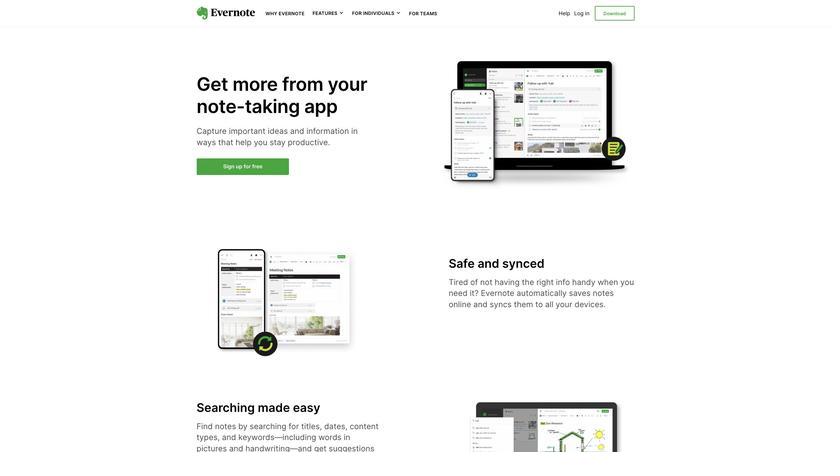 Task type: locate. For each thing, give the bounding box(es) containing it.
capture
[[197, 126, 227, 136]]

for left the titles, on the bottom left of page
[[289, 422, 299, 432]]

0 horizontal spatial for
[[352, 10, 362, 16]]

and down it?
[[474, 300, 488, 310]]

for left teams
[[409, 11, 419, 16]]

1 horizontal spatial your
[[556, 300, 573, 310]]

for for for teams
[[409, 11, 419, 16]]

you inside capture important ideas and information in ways that help you stay productive.
[[254, 138, 268, 147]]

your inside get more from your note-taking app
[[328, 73, 368, 95]]

0 vertical spatial for
[[244, 163, 251, 170]]

in down dates,
[[344, 433, 351, 443]]

up
[[236, 163, 243, 170]]

download link
[[595, 6, 635, 21]]

0 vertical spatial your
[[328, 73, 368, 95]]

1 vertical spatial evernote
[[481, 289, 515, 299]]

features
[[313, 10, 338, 16]]

made
[[258, 401, 290, 416]]

for
[[244, 163, 251, 170], [289, 422, 299, 432]]

1 vertical spatial you
[[621, 278, 635, 287]]

saves
[[569, 289, 591, 299]]

types,
[[197, 433, 220, 443]]

handy
[[573, 278, 596, 287]]

note-
[[197, 95, 245, 118]]

1 vertical spatial for
[[289, 422, 299, 432]]

ways
[[197, 138, 216, 147]]

for
[[352, 10, 362, 16], [409, 11, 419, 16]]

handwriting—and
[[246, 445, 312, 453]]

evernote general ui showcase image
[[438, 48, 635, 201]]

for individuals
[[352, 10, 395, 16]]

productive.
[[288, 138, 330, 147]]

searching
[[197, 401, 255, 416]]

1 vertical spatial your
[[556, 300, 573, 310]]

important
[[229, 126, 266, 136]]

0 horizontal spatial evernote
[[279, 11, 305, 16]]

evernote right why
[[279, 11, 305, 16]]

1 vertical spatial in
[[352, 126, 358, 136]]

for left individuals
[[352, 10, 362, 16]]

1 vertical spatial notes
[[215, 422, 236, 432]]

0 horizontal spatial you
[[254, 138, 268, 147]]

you inside 'tired of not having the right info handy when you need it? evernote automatically saves notes online and syncs them to all your devices.'
[[621, 278, 635, 287]]

help
[[559, 10, 571, 17]]

the
[[522, 278, 535, 287]]

need
[[449, 289, 468, 299]]

keywords—including
[[239, 433, 317, 443]]

having
[[495, 278, 520, 287]]

and up not
[[478, 257, 500, 271]]

for right up at the left of page
[[244, 163, 251, 170]]

all
[[546, 300, 554, 310]]

dates,
[[324, 422, 348, 432]]

for inside button
[[352, 10, 362, 16]]

you right when
[[621, 278, 635, 287]]

and up productive.
[[290, 126, 304, 136]]

you for from
[[254, 138, 268, 147]]

1 horizontal spatial evernote
[[481, 289, 515, 299]]

1 horizontal spatial you
[[621, 278, 635, 287]]

individuals
[[363, 10, 395, 16]]

0 horizontal spatial in
[[344, 433, 351, 443]]

tired
[[449, 278, 469, 287]]

taking
[[245, 95, 300, 118]]

0 vertical spatial evernote
[[279, 11, 305, 16]]

evernote up syncs
[[481, 289, 515, 299]]

2 vertical spatial in
[[344, 433, 351, 443]]

in right log
[[586, 10, 590, 17]]

words
[[319, 433, 342, 443]]

evernote search feature showcase image
[[462, 401, 635, 453]]

information
[[307, 126, 349, 136]]

you for synced
[[621, 278, 635, 287]]

synced
[[503, 257, 545, 271]]

them
[[514, 300, 534, 310]]

for for for individuals
[[352, 10, 362, 16]]

teams
[[420, 11, 438, 16]]

pictures
[[197, 445, 227, 453]]

2 horizontal spatial in
[[586, 10, 590, 17]]

1 horizontal spatial notes
[[593, 289, 614, 299]]

for teams
[[409, 11, 438, 16]]

by
[[238, 422, 248, 432]]

notes
[[593, 289, 614, 299], [215, 422, 236, 432]]

content
[[350, 422, 379, 432]]

0 horizontal spatial your
[[328, 73, 368, 95]]

info
[[556, 278, 570, 287]]

you
[[254, 138, 268, 147], [621, 278, 635, 287]]

get more from your note-taking app
[[197, 73, 368, 118]]

from
[[282, 73, 324, 95]]

and
[[290, 126, 304, 136], [478, 257, 500, 271], [474, 300, 488, 310], [222, 433, 236, 443], [229, 445, 243, 453]]

notes down when
[[593, 289, 614, 299]]

and down the by
[[229, 445, 243, 453]]

1 horizontal spatial for
[[289, 422, 299, 432]]

searching made easy
[[197, 401, 321, 416]]

evernote inside 'tired of not having the right info handy when you need it? evernote automatically saves notes online and syncs them to all your devices.'
[[481, 289, 515, 299]]

you left stay
[[254, 138, 268, 147]]

app
[[305, 95, 338, 118]]

notes left the by
[[215, 422, 236, 432]]

in
[[586, 10, 590, 17], [352, 126, 358, 136], [344, 433, 351, 443]]

capture important ideas and information in ways that help you stay productive.
[[197, 126, 358, 147]]

evernote
[[279, 11, 305, 16], [481, 289, 515, 299]]

0 horizontal spatial notes
[[215, 422, 236, 432]]

your
[[328, 73, 368, 95], [556, 300, 573, 310]]

why
[[266, 11, 278, 16]]

evernote inside 'link'
[[279, 11, 305, 16]]

safe
[[449, 257, 475, 271]]

your inside 'tired of not having the right info handy when you need it? evernote automatically saves notes online and syncs them to all your devices.'
[[556, 300, 573, 310]]

1 horizontal spatial for
[[409, 11, 419, 16]]

for inside find notes by searching for titles, dates, content types, and keywords—including words in pictures and handwriting—and get suggestio
[[289, 422, 299, 432]]

1 horizontal spatial in
[[352, 126, 358, 136]]

in right information
[[352, 126, 358, 136]]

evernote logo image
[[197, 7, 255, 20]]

0 vertical spatial you
[[254, 138, 268, 147]]

0 vertical spatial notes
[[593, 289, 614, 299]]

why evernote link
[[266, 10, 305, 17]]



Task type: vqa. For each thing, say whether or not it's contained in the screenshot.
team to the bottom
no



Task type: describe. For each thing, give the bounding box(es) containing it.
titles,
[[302, 422, 322, 432]]

for individuals button
[[352, 10, 401, 17]]

notes inside 'tired of not having the right info handy when you need it? evernote automatically saves notes online and syncs them to all your devices.'
[[593, 289, 614, 299]]

sign
[[223, 163, 235, 170]]

get
[[197, 73, 228, 95]]

find
[[197, 422, 213, 432]]

automatically
[[517, 289, 567, 299]]

more
[[233, 73, 278, 95]]

get
[[314, 445, 327, 453]]

devices.
[[575, 300, 606, 310]]

it?
[[470, 289, 479, 299]]

0 horizontal spatial for
[[244, 163, 251, 170]]

notes inside find notes by searching for titles, dates, content types, and keywords—including words in pictures and handwriting—and get suggestio
[[215, 422, 236, 432]]

find notes by searching for titles, dates, content types, and keywords—including words in pictures and handwriting—and get suggestio
[[197, 422, 379, 453]]

online
[[449, 300, 472, 310]]

tired of not having the right info handy when you need it? evernote automatically saves notes online and syncs them to all your devices.
[[449, 278, 635, 310]]

right
[[537, 278, 554, 287]]

when
[[598, 278, 619, 287]]

evernote in different devices syncing data image
[[197, 243, 369, 358]]

free
[[252, 163, 263, 170]]

in inside capture important ideas and information in ways that help you stay productive.
[[352, 126, 358, 136]]

log in link
[[575, 10, 590, 17]]

and inside capture important ideas and information in ways that help you stay productive.
[[290, 126, 304, 136]]

and up pictures
[[222, 433, 236, 443]]

download
[[604, 11, 626, 16]]

easy
[[293, 401, 321, 416]]

features button
[[313, 10, 344, 17]]

stay
[[270, 138, 286, 147]]

ideas
[[268, 126, 288, 136]]

syncs
[[490, 300, 512, 310]]

for teams link
[[409, 10, 438, 17]]

help
[[236, 138, 252, 147]]

not
[[481, 278, 493, 287]]

sign up for free link
[[197, 159, 289, 175]]

to
[[536, 300, 543, 310]]

log
[[575, 10, 584, 17]]

sign up for free
[[223, 163, 263, 170]]

why evernote
[[266, 11, 305, 16]]

0 vertical spatial in
[[586, 10, 590, 17]]

searching
[[250, 422, 287, 432]]

help link
[[559, 10, 571, 17]]

of
[[471, 278, 478, 287]]

that
[[218, 138, 233, 147]]

and inside 'tired of not having the right info handy when you need it? evernote automatically saves notes online and syncs them to all your devices.'
[[474, 300, 488, 310]]

log in
[[575, 10, 590, 17]]

safe and synced
[[449, 257, 545, 271]]

in inside find notes by searching for titles, dates, content types, and keywords—including words in pictures and handwriting—and get suggestio
[[344, 433, 351, 443]]



